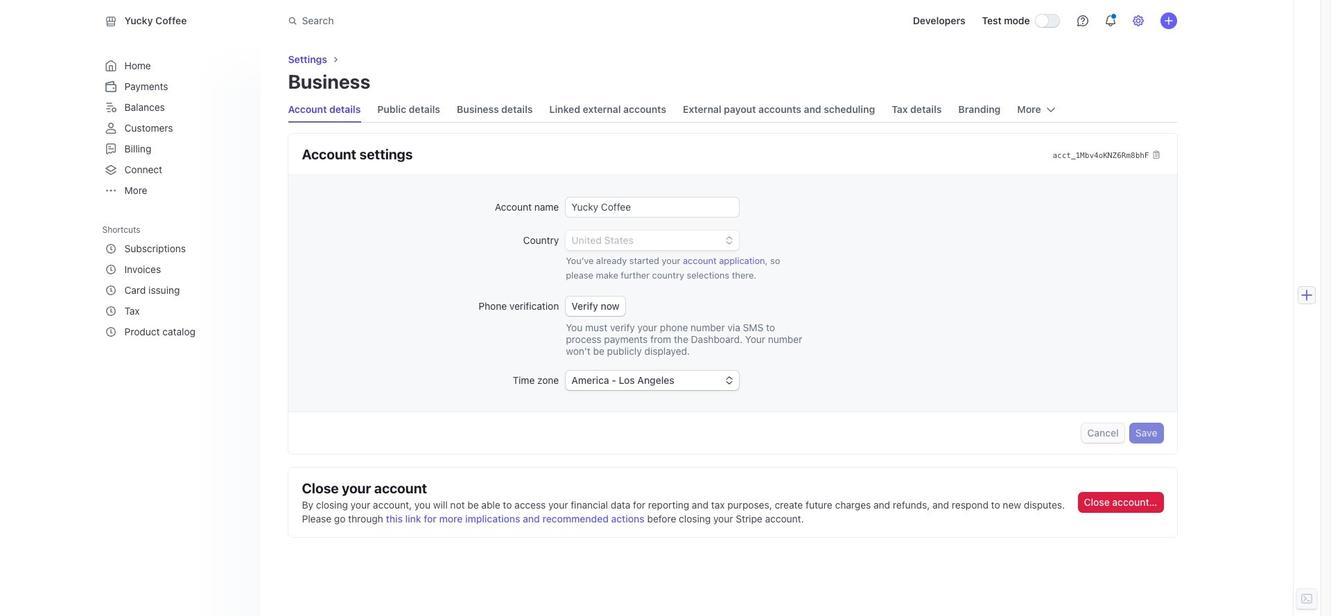 Task type: describe. For each thing, give the bounding box(es) containing it.
Test mode checkbox
[[1036, 15, 1059, 27]]

notifications image
[[1105, 15, 1116, 26]]

help image
[[1077, 15, 1088, 26]]

1 shortcuts element from the top
[[102, 220, 249, 343]]

settings image
[[1133, 15, 1144, 26]]

Company text field
[[566, 198, 739, 217]]

Search text field
[[280, 8, 671, 34]]



Task type: vqa. For each thing, say whether or not it's contained in the screenshot.
svg ICON
no



Task type: locate. For each thing, give the bounding box(es) containing it.
shortcuts element
[[102, 220, 249, 343], [102, 239, 247, 343]]

core navigation links element
[[102, 55, 247, 201]]

None search field
[[280, 8, 671, 34]]

2 shortcuts element from the top
[[102, 239, 247, 343]]

tab list
[[288, 97, 1001, 122]]

manage shortcuts image
[[235, 225, 244, 234]]



